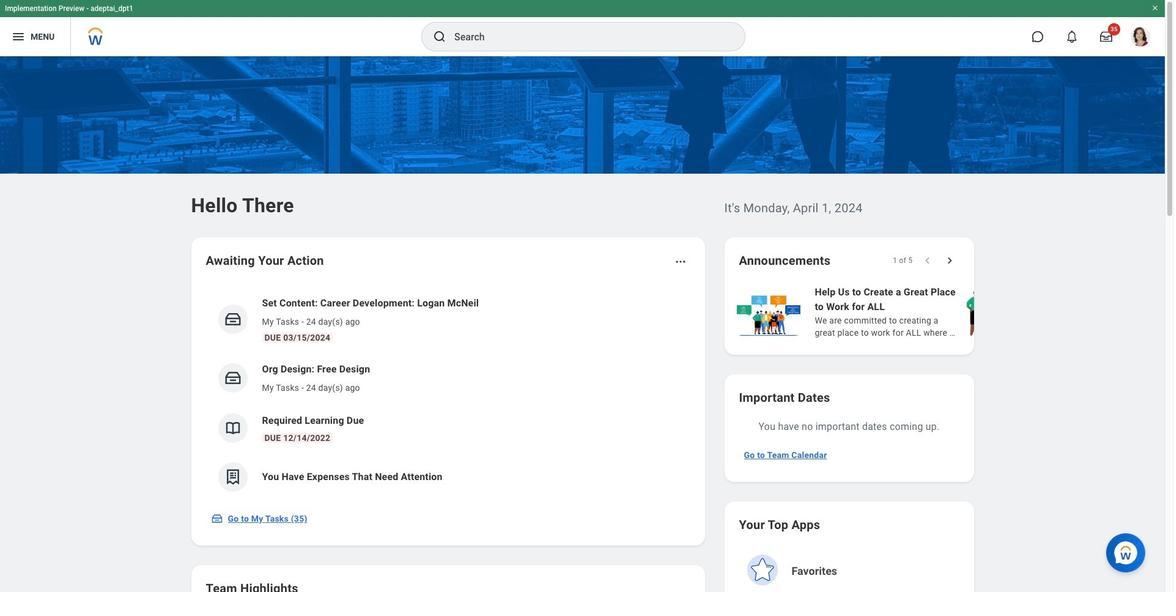 Task type: vqa. For each thing, say whether or not it's contained in the screenshot.
2nd inbox icon from the bottom of the the left list
no



Task type: describe. For each thing, give the bounding box(es) containing it.
1 vertical spatial inbox image
[[224, 369, 242, 387]]

related actions image
[[675, 256, 687, 268]]

Search Workday  search field
[[455, 23, 720, 50]]

book open image
[[224, 419, 242, 437]]

notifications large image
[[1066, 31, 1079, 43]]

chevron right small image
[[944, 255, 956, 267]]

inbox large image
[[1101, 31, 1113, 43]]

search image
[[433, 29, 447, 44]]

justify image
[[11, 29, 26, 44]]

dashboard expenses image
[[224, 468, 242, 486]]

chevron left small image
[[922, 255, 934, 267]]



Task type: locate. For each thing, give the bounding box(es) containing it.
main content
[[0, 56, 1175, 592]]

0 vertical spatial inbox image
[[224, 310, 242, 329]]

profile logan mcneil image
[[1131, 27, 1151, 49]]

inbox image
[[224, 310, 242, 329], [224, 369, 242, 387], [211, 513, 223, 525]]

list
[[734, 284, 1175, 340], [206, 286, 690, 502]]

1 horizontal spatial list
[[734, 284, 1175, 340]]

2 vertical spatial inbox image
[[211, 513, 223, 525]]

status
[[893, 256, 913, 266]]

banner
[[0, 0, 1165, 56]]

0 horizontal spatial list
[[206, 286, 690, 502]]

close environment banner image
[[1152, 4, 1159, 12]]



